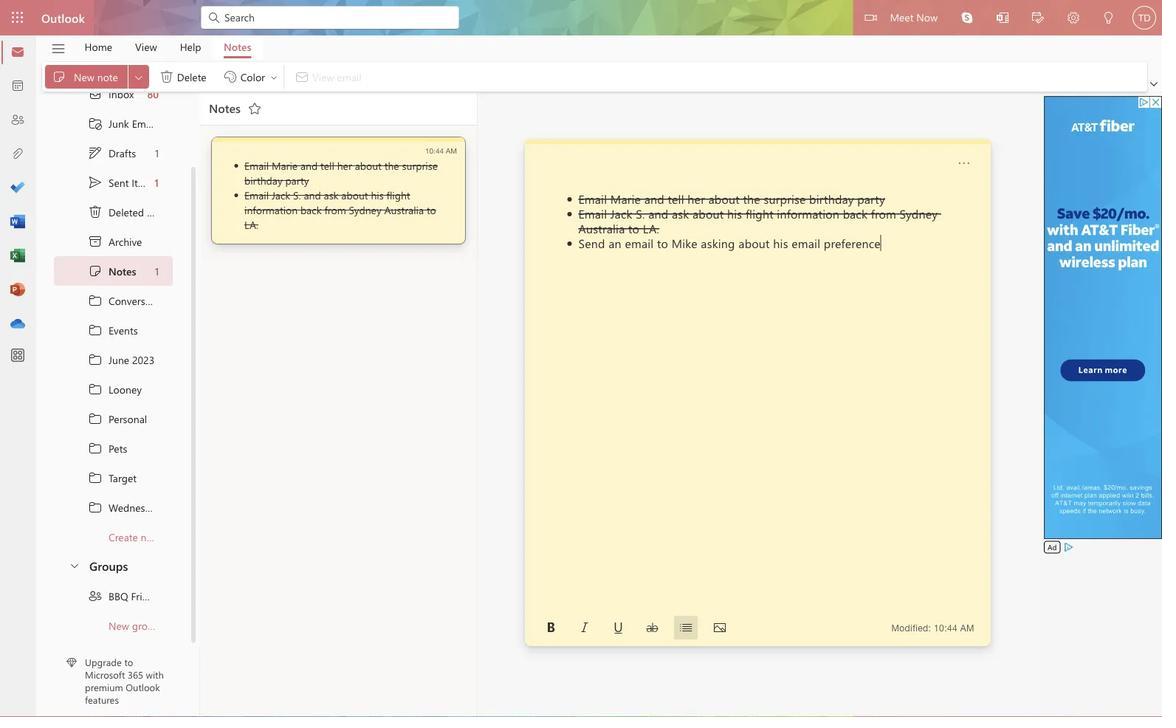 Task type: describe. For each thing, give the bounding box(es) containing it.

[[1103, 12, 1115, 24]]

td button
[[1127, 0, 1162, 35]]

asking
[[701, 235, 735, 251]]

80
[[147, 87, 159, 100]]

td
[[1138, 12, 1151, 23]]

party inside 10:44 am email marie and tell her about the surprise birthday party email jack s. and ask about his flight information back from sydney australia to la.
[[285, 173, 309, 187]]

powerpoint image
[[10, 283, 25, 298]]

 delete
[[159, 69, 206, 84]]

party inside email marie and tell her about the surprise birthday party email jack s. and ask about his flight information back from sydney australia to la. send an email to mike asking about his email preference
[[858, 191, 885, 206]]

notes heading
[[209, 92, 267, 125]]

am inside 'edit note starting with email marie and tell her about the surprise birthday party' main content
[[961, 623, 975, 633]]

friends
[[131, 589, 164, 602]]

1 horizontal spatial his
[[727, 205, 742, 221]]


[[207, 10, 222, 25]]

 bbq friends
[[88, 588, 164, 603]]

send
[[579, 235, 605, 251]]


[[223, 69, 238, 84]]

 button
[[44, 36, 73, 61]]

mike
[[672, 235, 698, 251]]

styles toolbar toolbar
[[534, 616, 737, 639]]


[[88, 175, 103, 189]]

 search field
[[201, 0, 459, 33]]

 button
[[952, 151, 976, 175]]

outlook inside upgrade to microsoft 365 with premium outlook features
[[126, 681, 160, 694]]

events
[[109, 323, 138, 337]]

meet now
[[890, 10, 938, 24]]

8  tree item from the top
[[54, 492, 173, 522]]

sydney inside email marie and tell her about the surprise birthday party email jack s. and ask about his flight information back from sydney australia to la. send an email to mike asking about his email preference
[[900, 205, 938, 221]]

open note starting with: email marie and tell her about the surprise birthday party last edited: 10:44 am. tree item
[[212, 137, 465, 244]]

back inside 10:44 am email marie and tell her about the surprise birthday party email jack s. and ask about his flight information back from sydney australia to la.
[[301, 203, 322, 216]]

new
[[141, 530, 159, 543]]


[[714, 622, 726, 634]]

the inside email marie and tell her about the surprise birthday party email jack s. and ask about his flight information back from sydney australia to la. send an email to mike asking about his email preference
[[743, 191, 761, 206]]

la. inside email marie and tell her about the surprise birthday party email jack s. and ask about his flight information back from sydney australia to la. send an email to mike asking about his email preference
[[643, 220, 660, 236]]

to do image
[[10, 181, 25, 196]]

 inside  color 
[[270, 73, 278, 82]]

2  tree item from the top
[[54, 315, 173, 344]]


[[646, 622, 658, 634]]

 for  new note
[[52, 69, 66, 84]]

edit note starting with email marie and tell her about the surprise birthday party main content
[[525, 140, 991, 646]]

 events
[[88, 322, 138, 337]]

 button
[[128, 65, 149, 89]]

email marie and tell her about the surprise birthday party email jack s. and ask about his flight information back from sydney australia to la. send an email to mike asking about his email preference
[[579, 191, 941, 251]]

group
[[132, 618, 160, 632]]

 new note
[[52, 69, 118, 84]]

premium
[[85, 681, 123, 694]]

tab list inside application
[[73, 35, 263, 58]]

1 for 
[[155, 146, 159, 159]]

 target
[[88, 470, 137, 485]]

outlook inside banner
[[41, 10, 85, 25]]

excel image
[[10, 249, 25, 264]]

archive
[[109, 234, 142, 248]]

365
[[128, 668, 143, 681]]


[[997, 12, 1009, 24]]

microsoft
[[85, 668, 125, 681]]

 for  pets
[[88, 440, 103, 455]]

7  tree item from the top
[[54, 463, 173, 492]]

set your advertising preferences image
[[1063, 541, 1075, 553]]

 for  events
[[88, 322, 103, 337]]

sydney inside 10:44 am email marie and tell her about the surprise birthday party email jack s. and ask about his flight information back from sydney australia to la.
[[349, 203, 382, 216]]

view
[[135, 40, 157, 54]]

10:44 am email marie and tell her about the surprise birthday party email jack s. and ask about his flight information back from sydney australia to la.
[[244, 146, 457, 231]]


[[579, 622, 591, 634]]

 color 
[[223, 69, 278, 84]]

sent
[[109, 175, 129, 189]]

color
[[240, 70, 265, 83]]

 for  june 2023
[[88, 352, 103, 367]]

information inside email marie and tell her about the surprise birthday party email jack s. and ask about his flight information back from sydney australia to la. send an email to mike asking about his email preference
[[777, 205, 840, 221]]

 drafts
[[88, 145, 136, 160]]


[[88, 86, 103, 101]]

ask inside email marie and tell her about the surprise birthday party email jack s. and ask about his flight information back from sydney australia to la. send an email to mike asking about his email preference
[[672, 205, 689, 221]]

 button
[[985, 0, 1021, 37]]

deleted
[[109, 205, 144, 218]]

mail image
[[10, 45, 25, 60]]

upgrade to microsoft 365 with premium outlook features
[[85, 656, 164, 706]]

 for  deleted items
[[88, 204, 103, 219]]

birthday inside 10:44 am email marie and tell her about the surprise birthday party email jack s. and ask about his flight information back from sydney australia to la.
[[244, 173, 283, 187]]

surprise inside email marie and tell her about the surprise birthday party email jack s. and ask about his flight information back from sydney australia to la. send an email to mike asking about his email preference
[[764, 191, 806, 206]]

 tree item
[[54, 197, 173, 226]]

home button
[[73, 35, 123, 58]]


[[680, 622, 692, 634]]

 notes
[[88, 263, 136, 278]]

ask inside 10:44 am email marie and tell her about the surprise birthday party email jack s. and ask about his flight information back from sydney australia to la.
[[324, 188, 339, 202]]

3  tree item from the top
[[54, 344, 173, 374]]

inbox
[[109, 87, 134, 100]]

looney
[[109, 382, 142, 396]]

 button
[[607, 616, 630, 639]]

 june 2023
[[88, 352, 154, 367]]


[[247, 101, 262, 116]]

 for  delete
[[159, 69, 174, 84]]

the inside 10:44 am email marie and tell her about the surprise birthday party email jack s. and ask about his flight information back from sydney australia to la.
[[384, 158, 399, 172]]

groups tree item
[[54, 551, 173, 581]]

from inside 10:44 am email marie and tell her about the surprise birthday party email jack s. and ask about his flight information back from sydney australia to la.
[[325, 203, 346, 216]]

:
[[929, 623, 931, 633]]

new inside new group tree item
[[109, 618, 129, 632]]

Search for email, meetings, files and more. field
[[223, 9, 450, 25]]

am inside 10:44 am email marie and tell her about the surprise birthday party email jack s. and ask about his flight information back from sydney australia to la.
[[446, 146, 457, 155]]

now
[[917, 10, 938, 24]]

onedrive image
[[10, 317, 25, 332]]

 tree item
[[54, 108, 173, 138]]

left-rail-appbar navigation
[[3, 35, 32, 341]]

bbq
[[109, 589, 128, 602]]

junk
[[109, 116, 129, 130]]

 junk email
[[88, 116, 156, 130]]

 for  dropdown button
[[133, 71, 145, 83]]


[[865, 12, 877, 24]]

 button
[[950, 0, 985, 35]]

delete
[[177, 70, 206, 83]]

1 email from the left
[[625, 235, 654, 251]]


[[545, 622, 557, 634]]

items for 
[[147, 205, 172, 218]]


[[961, 12, 973, 24]]

with
[[146, 668, 164, 681]]

drafts
[[109, 146, 136, 159]]

groups
[[89, 557, 128, 573]]

to inside upgrade to microsoft 365 with premium outlook features
[[124, 656, 133, 669]]

 button
[[61, 551, 86, 579]]

wednesday
[[109, 500, 161, 514]]

an
[[609, 235, 622, 251]]

5  tree item from the top
[[54, 404, 173, 433]]

more apps image
[[10, 349, 25, 363]]

tree inside application
[[54, 79, 189, 551]]

australia inside email marie and tell her about the surprise birthday party email jack s. and ask about his flight information back from sydney australia to la. send an email to mike asking about his email preference
[[579, 220, 625, 236]]

email inside  junk email
[[132, 116, 156, 130]]

 tree item
[[54, 581, 173, 610]]



Task type: vqa. For each thing, say whether or not it's contained in the screenshot.
1st  from the bottom of the tree containing 
yes



Task type: locate. For each thing, give the bounding box(es) containing it.
 inside edit group
[[52, 69, 66, 84]]

1  from the top
[[88, 293, 103, 308]]

outlook right premium
[[126, 681, 160, 694]]

am
[[446, 146, 457, 155], [961, 623, 975, 633]]

3  from the top
[[88, 352, 103, 367]]

0 horizontal spatial ask
[[324, 188, 339, 202]]

 button
[[539, 616, 563, 639]]

tell
[[321, 158, 334, 172], [668, 191, 684, 206]]

6  tree item from the top
[[54, 433, 173, 463]]

1 vertical spatial australia
[[579, 220, 625, 236]]

0 vertical spatial outlook
[[41, 10, 85, 25]]

notes inside " notes"
[[109, 264, 136, 277]]

1 vertical spatial 
[[88, 204, 103, 219]]

la.
[[244, 217, 259, 231], [643, 220, 660, 236]]

0 horizontal spatial 10:44
[[425, 146, 444, 155]]

 down 
[[88, 204, 103, 219]]

0 vertical spatial ask
[[324, 188, 339, 202]]

0 vertical spatial 10:44
[[425, 146, 444, 155]]

1 vertical spatial 
[[88, 263, 103, 278]]

 button
[[573, 616, 596, 639]]

email
[[132, 116, 156, 130], [244, 158, 269, 172], [244, 188, 269, 202], [579, 191, 607, 206], [579, 205, 607, 221]]

0 vertical spatial s.
[[293, 188, 301, 202]]

0 vertical spatial the
[[384, 158, 399, 172]]

 for  personal
[[88, 411, 103, 426]]

2 vertical spatial 1
[[155, 264, 159, 277]]

calendar image
[[10, 79, 25, 94]]

notes inside notes 
[[209, 100, 241, 116]]

0 horizontal spatial the
[[384, 158, 399, 172]]

premium features image
[[66, 658, 77, 668]]

 tree item up the ' target'
[[54, 433, 173, 463]]

1 vertical spatial items
[[147, 205, 172, 218]]

1 inside  sent items 1
[[155, 175, 159, 189]]

notes for notes 
[[209, 100, 241, 116]]

1 horizontal spatial her
[[688, 191, 705, 206]]


[[1068, 12, 1080, 24]]

1 vertical spatial ask
[[672, 205, 689, 221]]

new up ''
[[74, 70, 94, 83]]

email right an
[[625, 235, 654, 251]]

new
[[74, 70, 94, 83], [109, 618, 129, 632]]

 looney
[[88, 381, 142, 396]]


[[159, 69, 174, 84], [88, 204, 103, 219]]

his
[[371, 188, 384, 202], [727, 205, 742, 221], [773, 235, 788, 251]]

 left looney
[[88, 381, 103, 396]]

folder
[[162, 530, 189, 543]]

2 1 from the top
[[155, 175, 159, 189]]

 down the ' target'
[[88, 500, 103, 514]]

items inside  sent items 1
[[132, 175, 157, 189]]


[[958, 157, 970, 169]]


[[88, 588, 103, 603]]

0 horizontal spatial from
[[325, 203, 346, 216]]

 tree item
[[54, 167, 173, 197]]

her inside email marie and tell her about the surprise birthday party email jack s. and ask about his flight information back from sydney australia to la. send an email to mike asking about his email preference
[[688, 191, 705, 206]]

modified
[[892, 623, 929, 633]]

her
[[337, 158, 352, 172], [688, 191, 705, 206]]

1 horizontal spatial party
[[858, 191, 885, 206]]

 tree item
[[54, 138, 173, 167]]

0 vertical spatial 
[[52, 69, 66, 84]]

surprise inside 10:44 am email marie and tell her about the surprise birthday party email jack s. and ask about his flight information back from sydney australia to la.
[[402, 158, 438, 172]]

8  from the top
[[88, 500, 103, 514]]

 for  button
[[69, 559, 80, 571]]

0 vertical spatial party
[[285, 173, 309, 187]]

 button
[[243, 97, 267, 120]]

items right 'sent'
[[132, 175, 157, 189]]

 for  wednesday
[[88, 500, 103, 514]]

 button
[[1091, 0, 1127, 37]]

ad
[[1048, 542, 1057, 552]]

0 vertical spatial surprise
[[402, 158, 438, 172]]

personal
[[109, 411, 147, 425]]

4  tree item from the top
[[54, 374, 173, 404]]

 archive
[[88, 234, 142, 248]]

view button
[[124, 35, 168, 58]]

 inbox
[[88, 86, 134, 101]]

 left target
[[88, 470, 103, 485]]

Editing note text field
[[561, 191, 954, 609]]


[[88, 145, 103, 160]]

birthday inside email marie and tell her about the surprise birthday party email jack s. and ask about his flight information back from sydney australia to la. send an email to mike asking about his email preference
[[809, 191, 854, 206]]

tree
[[54, 79, 189, 551]]

1 horizontal spatial am
[[961, 623, 975, 633]]

 tree item down  events
[[54, 344, 173, 374]]

 left pets
[[88, 440, 103, 455]]

10:44 inside 10:44 am email marie and tell her about the surprise birthday party email jack s. and ask about his flight information back from sydney australia to la.
[[425, 146, 444, 155]]

0 horizontal spatial s.
[[293, 188, 301, 202]]

0 vertical spatial 
[[159, 69, 174, 84]]

0 vertical spatial birthday
[[244, 173, 283, 187]]


[[88, 116, 103, 130]]

 left june
[[88, 352, 103, 367]]

0 horizontal spatial her
[[337, 158, 352, 172]]

1 horizontal spatial email
[[792, 235, 821, 251]]

tree containing 
[[54, 79, 189, 551]]

people image
[[10, 113, 25, 128]]

 left events
[[88, 322, 103, 337]]

notes button
[[213, 35, 263, 58]]

 tree item down pets
[[54, 463, 173, 492]]

new group
[[109, 618, 160, 632]]

 tree item
[[54, 285, 173, 315], [54, 315, 173, 344], [54, 344, 173, 374], [54, 374, 173, 404], [54, 404, 173, 433], [54, 433, 173, 463], [54, 463, 173, 492], [54, 492, 173, 522]]

0 horizontal spatial his
[[371, 188, 384, 202]]

3 1 from the top
[[155, 264, 159, 277]]

1 horizontal spatial 
[[88, 263, 103, 278]]

 for  notes
[[88, 263, 103, 278]]

 left delete
[[159, 69, 174, 84]]

1 horizontal spatial new
[[109, 618, 129, 632]]

 right color
[[270, 73, 278, 82]]

1 horizontal spatial the
[[743, 191, 761, 206]]

1 inside  tree item
[[155, 146, 159, 159]]

0 horizontal spatial birthday
[[244, 173, 283, 187]]

6  from the top
[[88, 440, 103, 455]]

1 horizontal spatial la.
[[643, 220, 660, 236]]

 for  target
[[88, 470, 103, 485]]

tell inside email marie and tell her about the surprise birthday party email jack s. and ask about his flight information back from sydney australia to la. send an email to mike asking about his email preference
[[668, 191, 684, 206]]


[[51, 41, 66, 56]]

1 horizontal spatial birthday
[[809, 191, 854, 206]]

notes 
[[209, 100, 262, 116]]

flight inside email marie and tell her about the surprise birthday party email jack s. and ask about his flight information back from sydney australia to la. send an email to mike asking about his email preference
[[746, 205, 774, 221]]

1 horizontal spatial from
[[871, 205, 896, 221]]

s. inside email marie and tell her about the surprise birthday party email jack s. and ask about his flight information back from sydney australia to la. send an email to mike asking about his email preference
[[636, 205, 645, 221]]

note
[[97, 70, 118, 83]]

 inside edit group
[[159, 69, 174, 84]]

0 vertical spatial marie
[[272, 158, 298, 172]]

0 horizontal spatial flight
[[387, 188, 410, 202]]

preference
[[824, 235, 881, 251]]

0 horizontal spatial email
[[625, 235, 654, 251]]

0 vertical spatial her
[[337, 158, 352, 172]]

1 horizontal spatial tell
[[668, 191, 684, 206]]

items right deleted
[[147, 205, 172, 218]]

birthday
[[244, 173, 283, 187], [809, 191, 854, 206]]

 button
[[708, 616, 732, 639]]


[[1032, 12, 1044, 24]]

help button
[[169, 35, 212, 58]]

1 horizontal spatial back
[[843, 205, 868, 221]]

2 vertical spatial his
[[773, 235, 788, 251]]

 for  looney
[[88, 381, 103, 396]]


[[88, 234, 103, 248]]

1 vertical spatial birthday
[[809, 191, 854, 206]]

outlook
[[41, 10, 85, 25], [126, 681, 160, 694]]

2 email from the left
[[792, 235, 821, 251]]

1 horizontal spatial marie
[[611, 191, 641, 206]]

1 vertical spatial s.
[[636, 205, 645, 221]]

 tree item up  personal at the left bottom of page
[[54, 374, 173, 404]]

from inside email marie and tell her about the surprise birthday party email jack s. and ask about his flight information back from sydney australia to la. send an email to mike asking about his email preference
[[871, 205, 896, 221]]

0 vertical spatial notes
[[224, 40, 251, 54]]

0 horizontal spatial jack
[[272, 188, 290, 202]]

australia inside 10:44 am email marie and tell her about the surprise birthday party email jack s. and ask about his flight information back from sydney australia to la.
[[384, 203, 424, 216]]

1 vertical spatial 1
[[155, 175, 159, 189]]

new left group
[[109, 618, 129, 632]]

to inside 10:44 am email marie and tell her about the surprise birthday party email jack s. and ask about his flight information back from sydney australia to la.
[[427, 203, 436, 216]]

1 vertical spatial her
[[688, 191, 705, 206]]

1 horizontal spatial surprise
[[764, 191, 806, 206]]

 inside button
[[69, 559, 80, 571]]

notes left 
[[209, 100, 241, 116]]

 for 
[[88, 293, 103, 308]]

her inside 10:44 am email marie and tell her about the surprise birthday party email jack s. and ask about his flight information back from sydney australia to la.
[[337, 158, 352, 172]]

1 vertical spatial party
[[858, 191, 885, 206]]

0 horizontal spatial new
[[74, 70, 94, 83]]

notes inside button
[[224, 40, 251, 54]]

marie
[[272, 158, 298, 172], [611, 191, 641, 206]]

1 horizontal spatial 
[[159, 69, 174, 84]]

 button
[[1056, 0, 1091, 37]]

 inside tree item
[[88, 263, 103, 278]]

items
[[132, 175, 157, 189], [147, 205, 172, 218]]

flight
[[387, 188, 410, 202], [746, 205, 774, 221]]

0 horizontal spatial tell
[[321, 158, 334, 172]]


[[88, 293, 103, 308], [88, 322, 103, 337], [88, 352, 103, 367], [88, 381, 103, 396], [88, 411, 103, 426], [88, 440, 103, 455], [88, 470, 103, 485], [88, 500, 103, 514]]

1 vertical spatial am
[[961, 623, 975, 633]]

2 vertical spatial notes
[[109, 264, 136, 277]]

 tree item up  events
[[54, 285, 173, 315]]

outlook link
[[41, 0, 85, 35]]

1 vertical spatial marie
[[611, 191, 641, 206]]

0 vertical spatial new
[[74, 70, 94, 83]]

0 horizontal spatial back
[[301, 203, 322, 216]]

email left preference
[[792, 235, 821, 251]]

edit group
[[45, 62, 281, 92]]

 down " notes"
[[88, 293, 103, 308]]

0 horizontal spatial 
[[69, 559, 80, 571]]

4  from the top
[[88, 381, 103, 396]]

0 vertical spatial am
[[446, 146, 457, 155]]

party
[[285, 173, 309, 187], [858, 191, 885, 206]]

 tree item down  looney
[[54, 404, 173, 433]]

notes up 
[[224, 40, 251, 54]]

1 horizontal spatial jack
[[611, 205, 633, 221]]

about
[[355, 158, 382, 172], [341, 188, 368, 202], [709, 191, 740, 206], [693, 205, 724, 221], [739, 235, 770, 251]]

 up inbox at the top of page
[[133, 71, 145, 83]]

5  from the top
[[88, 411, 103, 426]]

1  tree item from the top
[[54, 285, 173, 315]]

 tree item
[[54, 256, 173, 285]]

 tree item down the ' target'
[[54, 492, 173, 522]]

birthday up preference
[[809, 191, 854, 206]]

10:44
[[425, 146, 444, 155], [934, 623, 958, 633]]

features
[[85, 693, 119, 706]]

la. inside 10:44 am email marie and tell her about the surprise birthday party email jack s. and ask about his flight information back from sydney australia to la.
[[244, 217, 259, 231]]

1 right 'sent'
[[155, 175, 159, 189]]

 tree item
[[54, 79, 173, 108]]

notes down archive
[[109, 264, 136, 277]]

 tree item
[[54, 226, 173, 256]]

pets
[[109, 441, 127, 455]]

 button
[[1148, 77, 1161, 92]]

 personal
[[88, 411, 147, 426]]

1 vertical spatial 10:44
[[934, 623, 958, 633]]

2 horizontal spatial his
[[773, 235, 788, 251]]

application
[[0, 0, 1162, 717]]

1 vertical spatial his
[[727, 205, 742, 221]]

10:44 inside 'edit note starting with email marie and tell her about the surprise birthday party' main content
[[934, 623, 958, 633]]

1 horizontal spatial flight
[[746, 205, 774, 221]]

 up  pets
[[88, 411, 103, 426]]

0 horizontal spatial surprise
[[402, 158, 438, 172]]

0 horizontal spatial australia
[[384, 203, 424, 216]]

 button
[[674, 616, 698, 639]]

target
[[109, 471, 137, 484]]

files image
[[10, 147, 25, 162]]

s.
[[293, 188, 301, 202], [636, 205, 645, 221]]

items for 
[[132, 175, 157, 189]]

outlook up 
[[41, 10, 85, 25]]

1 inside  tree item
[[155, 264, 159, 277]]

1 horizontal spatial 
[[133, 71, 145, 83]]

1 vertical spatial tell
[[668, 191, 684, 206]]

application containing outlook
[[0, 0, 1162, 717]]

back inside email marie and tell her about the surprise birthday party email jack s. and ask about his flight information back from sydney australia to la. send an email to mike asking about his email preference
[[843, 205, 868, 221]]

1 for 
[[155, 264, 159, 277]]

help
[[180, 40, 201, 54]]

create new folder tree item
[[54, 522, 189, 551]]

1 vertical spatial the
[[743, 191, 761, 206]]

australia
[[384, 203, 424, 216], [579, 220, 625, 236]]

1 horizontal spatial information
[[777, 205, 840, 221]]

to
[[427, 203, 436, 216], [628, 220, 640, 236], [657, 235, 668, 251], [124, 656, 133, 669]]

2  from the top
[[88, 322, 103, 337]]

and
[[301, 158, 318, 172], [304, 188, 321, 202], [644, 191, 665, 206], [648, 205, 669, 221]]

birthday down 
[[244, 173, 283, 187]]

1 vertical spatial jack
[[611, 205, 633, 221]]

s. inside 10:44 am email marie and tell her about the surprise birthday party email jack s. and ask about his flight information back from sydney australia to la.
[[293, 188, 301, 202]]

surprise
[[402, 158, 438, 172], [764, 191, 806, 206]]

 deleted items
[[88, 204, 172, 219]]

create
[[109, 530, 138, 543]]

outlook banner
[[0, 0, 1162, 37]]

0 vertical spatial his
[[371, 188, 384, 202]]

marie inside email marie and tell her about the surprise birthday party email jack s. and ask about his flight information back from sydney australia to la. send an email to mike asking about his email preference
[[611, 191, 641, 206]]

email
[[625, 235, 654, 251], [792, 235, 821, 251]]

1 horizontal spatial 10:44
[[934, 623, 958, 633]]

from
[[325, 203, 346, 216], [871, 205, 896, 221]]

word image
[[10, 215, 25, 230]]

1 vertical spatial notes
[[209, 100, 241, 116]]

 button
[[641, 616, 664, 639]]

new group tree item
[[54, 610, 173, 640]]

0 vertical spatial items
[[132, 175, 157, 189]]

7  from the top
[[88, 470, 103, 485]]

1 1 from the top
[[155, 146, 159, 159]]

tell inside 10:44 am email marie and tell her about the surprise birthday party email jack s. and ask about his flight information back from sydney australia to la.
[[321, 158, 334, 172]]

1 vertical spatial surprise
[[764, 191, 806, 206]]

0 horizontal spatial 
[[52, 69, 66, 84]]

 inside tree item
[[88, 204, 103, 219]]


[[613, 622, 624, 634]]

jack inside email marie and tell her about the surprise birthday party email jack s. and ask about his flight information back from sydney australia to la. send an email to mike asking about his email preference
[[611, 205, 633, 221]]

0 horizontal spatial am
[[446, 146, 457, 155]]

0 horizontal spatial sydney
[[349, 203, 382, 216]]

 pets
[[88, 440, 127, 455]]

items inside the  deleted items
[[147, 205, 172, 218]]

0 vertical spatial jack
[[272, 188, 290, 202]]

create new folder
[[109, 530, 189, 543]]

flight inside 10:44 am email marie and tell her about the surprise birthday party email jack s. and ask about his flight information back from sydney australia to la.
[[387, 188, 410, 202]]

1 right drafts
[[155, 146, 159, 159]]

his inside 10:44 am email marie and tell her about the surprise birthday party email jack s. and ask about his flight information back from sydney australia to la.
[[371, 188, 384, 202]]

1 vertical spatial outlook
[[126, 681, 160, 694]]


[[133, 71, 145, 83], [270, 73, 278, 82], [69, 559, 80, 571]]

 inside dropdown button
[[133, 71, 145, 83]]

0 horizontal spatial 
[[88, 204, 103, 219]]

1
[[155, 146, 159, 159], [155, 175, 159, 189], [155, 264, 159, 277]]

modified : 10:44 am
[[892, 623, 975, 633]]

notes for notes
[[224, 40, 251, 54]]

 tree item up june
[[54, 315, 173, 344]]

0 horizontal spatial party
[[285, 173, 309, 187]]

jack
[[272, 188, 290, 202], [611, 205, 633, 221]]

 left groups
[[69, 559, 80, 571]]

tab list containing home
[[73, 35, 263, 58]]

1 horizontal spatial ask
[[672, 205, 689, 221]]

0 vertical spatial tell
[[321, 158, 334, 172]]

0 horizontal spatial information
[[244, 203, 298, 216]]

1 horizontal spatial outlook
[[126, 681, 160, 694]]

1 vertical spatial new
[[109, 618, 129, 632]]

back
[[301, 203, 322, 216], [843, 205, 868, 221]]

new inside  new note
[[74, 70, 94, 83]]

0 vertical spatial 1
[[155, 146, 159, 159]]

jack inside 10:44 am email marie and tell her about the surprise birthday party email jack s. and ask about his flight information back from sydney australia to la.
[[272, 188, 290, 202]]

1 right " notes"
[[155, 264, 159, 277]]

information inside 10:44 am email marie and tell her about the surprise birthday party email jack s. and ask about his flight information back from sydney australia to la.
[[244, 203, 298, 216]]

 down '' button
[[52, 69, 66, 84]]

1 horizontal spatial australia
[[579, 220, 625, 236]]

2 horizontal spatial 
[[270, 73, 278, 82]]

tab list
[[73, 35, 263, 58]]

0 horizontal spatial marie
[[272, 158, 298, 172]]

1 horizontal spatial s.
[[636, 205, 645, 221]]

meet
[[890, 10, 914, 24]]

0 vertical spatial australia
[[384, 203, 424, 216]]

0 horizontal spatial outlook
[[41, 10, 85, 25]]

1 horizontal spatial sydney
[[900, 205, 938, 221]]

 down the 
[[88, 263, 103, 278]]

marie inside 10:44 am email marie and tell her about the surprise birthday party email jack s. and ask about his flight information back from sydney australia to la.
[[272, 158, 298, 172]]

0 vertical spatial flight
[[387, 188, 410, 202]]

1 vertical spatial flight
[[746, 205, 774, 221]]



